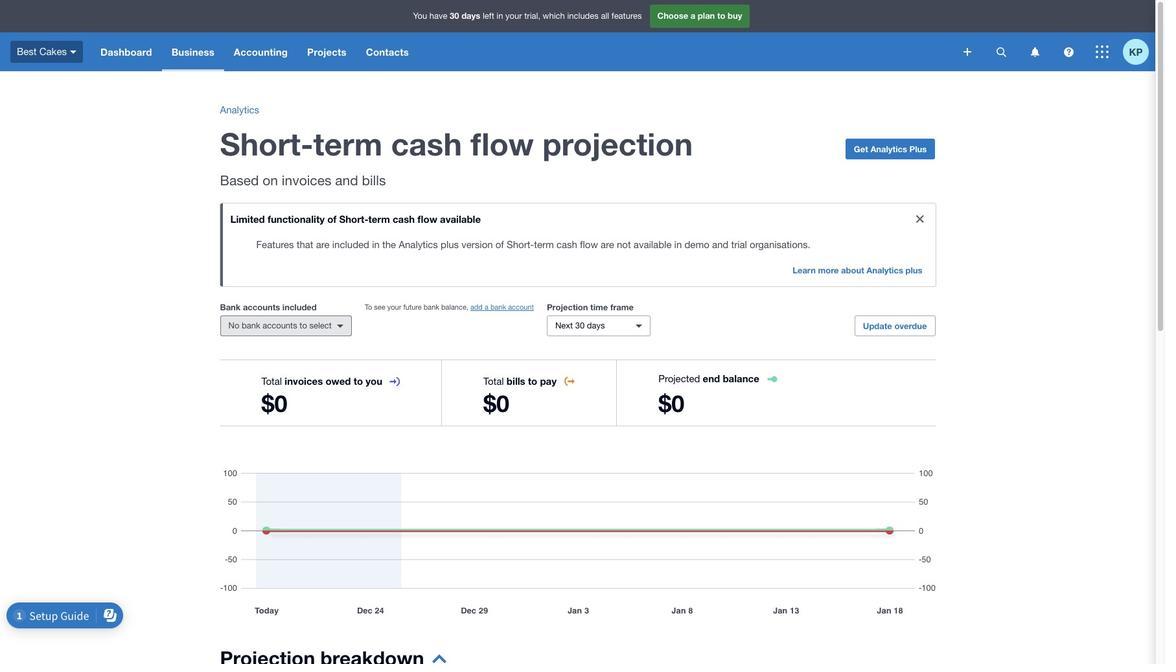 Task type: locate. For each thing, give the bounding box(es) containing it.
0 horizontal spatial bills
[[362, 172, 386, 188]]

1 horizontal spatial are
[[601, 239, 614, 250]]

1 vertical spatial available
[[634, 239, 672, 250]]

plus
[[441, 239, 459, 250], [906, 265, 922, 275]]

bank right no
[[242, 321, 260, 330]]

0 vertical spatial of
[[327, 213, 337, 225]]

1 horizontal spatial plus
[[906, 265, 922, 275]]

banner
[[0, 0, 1155, 71]]

1 horizontal spatial bills
[[507, 375, 525, 387]]

in left demo
[[674, 239, 682, 250]]

bank right future
[[424, 303, 439, 311]]

see
[[374, 303, 385, 311]]

svg image
[[1096, 45, 1109, 58], [1031, 47, 1039, 57], [964, 48, 971, 56], [70, 50, 76, 54]]

kp
[[1129, 46, 1143, 57]]

to see your future bank balance, add a bank account
[[365, 303, 534, 311]]

cash
[[391, 125, 462, 162], [393, 213, 415, 225], [557, 239, 577, 250]]

next 30 days button
[[547, 316, 651, 336]]

plus left version
[[441, 239, 459, 250]]

to left pay
[[528, 375, 537, 387]]

0 horizontal spatial flow
[[418, 213, 437, 225]]

and up limited functionality of short-term cash flow available at left
[[335, 172, 358, 188]]

0 horizontal spatial $0
[[261, 389, 287, 417]]

1 horizontal spatial and
[[712, 239, 729, 250]]

buy
[[728, 11, 742, 21]]

to inside total bills to pay $0
[[528, 375, 537, 387]]

bills
[[362, 172, 386, 188], [507, 375, 525, 387]]

0 horizontal spatial available
[[440, 213, 481, 225]]

0 vertical spatial plus
[[441, 239, 459, 250]]

1 vertical spatial bills
[[507, 375, 525, 387]]

analytics
[[220, 104, 259, 115], [871, 144, 907, 154], [399, 239, 438, 250], [867, 265, 903, 275]]

1 vertical spatial invoices
[[285, 375, 323, 387]]

limited functionality of short-term cash flow available
[[230, 213, 481, 225]]

0 vertical spatial flow
[[471, 125, 534, 162]]

0 horizontal spatial your
[[387, 303, 401, 311]]

and
[[335, 172, 358, 188], [712, 239, 729, 250]]

close image
[[907, 206, 933, 232]]

short- up on
[[220, 125, 313, 162]]

1 vertical spatial term
[[368, 213, 390, 225]]

1 horizontal spatial short-
[[339, 213, 368, 225]]

1 horizontal spatial total
[[483, 376, 504, 387]]

projection time frame
[[547, 302, 634, 312]]

1 horizontal spatial 30
[[575, 321, 585, 330]]

and inside limited functionality of short-term cash flow available "status"
[[712, 239, 729, 250]]

to for choose a plan to buy
[[717, 11, 725, 21]]

days down time
[[587, 321, 605, 330]]

to inside total invoices owed to you $0
[[354, 375, 363, 387]]

included up no bank accounts to select popup button
[[282, 302, 317, 312]]

1 horizontal spatial your
[[505, 11, 522, 21]]

1 vertical spatial 30
[[575, 321, 585, 330]]

2 total from the left
[[483, 376, 504, 387]]

1 horizontal spatial in
[[497, 11, 503, 21]]

1 vertical spatial flow
[[418, 213, 437, 225]]

your
[[505, 11, 522, 21], [387, 303, 401, 311]]

your right see
[[387, 303, 401, 311]]

1 horizontal spatial flow
[[471, 125, 534, 162]]

left
[[483, 11, 494, 21]]

plus
[[909, 144, 927, 154]]

1 horizontal spatial $0
[[483, 389, 509, 417]]

flow
[[471, 125, 534, 162], [418, 213, 437, 225], [580, 239, 598, 250]]

1 vertical spatial included
[[282, 302, 317, 312]]

2 horizontal spatial short-
[[507, 239, 534, 250]]

are
[[316, 239, 330, 250], [601, 239, 614, 250]]

0 vertical spatial short-
[[220, 125, 313, 162]]

in
[[497, 11, 503, 21], [372, 239, 380, 250], [674, 239, 682, 250]]

0 vertical spatial term
[[313, 125, 382, 162]]

0 vertical spatial accounts
[[243, 302, 280, 312]]

days
[[461, 11, 480, 21], [587, 321, 605, 330]]

1 vertical spatial plus
[[906, 265, 922, 275]]

no
[[228, 321, 239, 330]]

to inside no bank accounts to select popup button
[[300, 321, 307, 330]]

to left select
[[300, 321, 307, 330]]

0 horizontal spatial are
[[316, 239, 330, 250]]

0 horizontal spatial short-
[[220, 125, 313, 162]]

a right add
[[485, 303, 488, 311]]

total inside total bills to pay $0
[[483, 376, 504, 387]]

0 horizontal spatial days
[[461, 11, 480, 21]]

get analytics plus button
[[846, 139, 935, 159]]

balance
[[723, 373, 759, 384]]

1 vertical spatial of
[[496, 239, 504, 250]]

days left left
[[461, 11, 480, 21]]

overdue
[[894, 321, 927, 331]]

best cakes button
[[0, 32, 91, 71]]

invoices
[[282, 172, 331, 188], [285, 375, 323, 387]]

to
[[717, 11, 725, 21], [300, 321, 307, 330], [354, 375, 363, 387], [528, 375, 537, 387]]

bills left pay
[[507, 375, 525, 387]]

add a bank account link
[[470, 303, 534, 311]]

$0
[[261, 389, 287, 417], [483, 389, 509, 417], [659, 389, 684, 417]]

short- right functionality
[[339, 213, 368, 225]]

accounts down the bank accounts included
[[263, 321, 297, 330]]

owed
[[326, 375, 351, 387]]

total down no bank accounts to select
[[261, 376, 282, 387]]

analytics right the
[[399, 239, 438, 250]]

accounts
[[243, 302, 280, 312], [263, 321, 297, 330]]

0 vertical spatial days
[[461, 11, 480, 21]]

projects button
[[297, 32, 356, 71]]

0 vertical spatial a
[[691, 11, 695, 21]]

projection
[[543, 125, 693, 162]]

and left trial
[[712, 239, 729, 250]]

0 horizontal spatial bank
[[242, 321, 260, 330]]

get
[[854, 144, 868, 154]]

svg image
[[996, 47, 1006, 57], [1064, 47, 1073, 57]]

are right that
[[316, 239, 330, 250]]

add
[[470, 303, 483, 311]]

1 total from the left
[[261, 376, 282, 387]]

0 vertical spatial included
[[332, 239, 369, 250]]

2 vertical spatial flow
[[580, 239, 598, 250]]

0 horizontal spatial 30
[[450, 11, 459, 21]]

svg image inside best cakes popup button
[[70, 50, 76, 54]]

1 horizontal spatial bank
[[424, 303, 439, 311]]

plus down close icon
[[906, 265, 922, 275]]

1 vertical spatial short-
[[339, 213, 368, 225]]

2 horizontal spatial $0
[[659, 389, 684, 417]]

of right functionality
[[327, 213, 337, 225]]

total left pay
[[483, 376, 504, 387]]

available up version
[[440, 213, 481, 225]]

pay
[[540, 375, 557, 387]]

1 horizontal spatial svg image
[[1064, 47, 1073, 57]]

$0 inside total invoices owed to you $0
[[261, 389, 287, 417]]

1 vertical spatial a
[[485, 303, 488, 311]]

total inside total invoices owed to you $0
[[261, 376, 282, 387]]

bank inside popup button
[[242, 321, 260, 330]]

1 vertical spatial and
[[712, 239, 729, 250]]

you
[[366, 375, 382, 387]]

short-term cash flow projection
[[220, 125, 693, 162]]

bank
[[424, 303, 439, 311], [490, 303, 506, 311], [242, 321, 260, 330]]

included down limited functionality of short-term cash flow available at left
[[332, 239, 369, 250]]

functionality
[[268, 213, 325, 225]]

projected end balance
[[659, 373, 759, 384]]

0 vertical spatial and
[[335, 172, 358, 188]]

0 vertical spatial your
[[505, 11, 522, 21]]

0 horizontal spatial total
[[261, 376, 282, 387]]

projects
[[307, 46, 346, 58]]

dashboard link
[[91, 32, 162, 71]]

0 vertical spatial 30
[[450, 11, 459, 21]]

1 vertical spatial accounts
[[263, 321, 297, 330]]

total
[[261, 376, 282, 387], [483, 376, 504, 387]]

in left the
[[372, 239, 380, 250]]

1 $0 from the left
[[261, 389, 287, 417]]

plan
[[698, 11, 715, 21]]

all
[[601, 11, 609, 21]]

business
[[171, 46, 214, 58]]

2 horizontal spatial flow
[[580, 239, 598, 250]]

a
[[691, 11, 695, 21], [485, 303, 488, 311]]

analytics link
[[220, 104, 259, 115]]

invoices left owed
[[285, 375, 323, 387]]

1 horizontal spatial days
[[587, 321, 605, 330]]

1 horizontal spatial included
[[332, 239, 369, 250]]

included inside limited functionality of short-term cash flow available "status"
[[332, 239, 369, 250]]

short- right version
[[507, 239, 534, 250]]

in right left
[[497, 11, 503, 21]]

are left not
[[601, 239, 614, 250]]

30 right have
[[450, 11, 459, 21]]

3 $0 from the left
[[659, 389, 684, 417]]

of
[[327, 213, 337, 225], [496, 239, 504, 250]]

your inside you have 30 days left in your trial, which includes all features
[[505, 11, 522, 21]]

to left you
[[354, 375, 363, 387]]

0 horizontal spatial in
[[372, 239, 380, 250]]

to left buy
[[717, 11, 725, 21]]

accounts inside popup button
[[263, 321, 297, 330]]

limited
[[230, 213, 265, 225]]

2 vertical spatial short-
[[507, 239, 534, 250]]

invoices right on
[[282, 172, 331, 188]]

bank right add
[[490, 303, 506, 311]]

balance,
[[441, 303, 468, 311]]

of right version
[[496, 239, 504, 250]]

1 svg image from the left
[[996, 47, 1006, 57]]

analytics inside button
[[871, 144, 907, 154]]

0 horizontal spatial svg image
[[996, 47, 1006, 57]]

projected
[[659, 373, 700, 384]]

your left trial, on the top
[[505, 11, 522, 21]]

banner containing kp
[[0, 0, 1155, 71]]

2 are from the left
[[601, 239, 614, 250]]

30 right next
[[575, 321, 585, 330]]

30
[[450, 11, 459, 21], [575, 321, 585, 330]]

trial
[[731, 239, 747, 250]]

0 horizontal spatial included
[[282, 302, 317, 312]]

2 svg image from the left
[[1064, 47, 1073, 57]]

1 vertical spatial days
[[587, 321, 605, 330]]

no bank accounts to select
[[228, 321, 332, 330]]

available right not
[[634, 239, 672, 250]]

0 horizontal spatial plus
[[441, 239, 459, 250]]

1 horizontal spatial of
[[496, 239, 504, 250]]

a left plan
[[691, 11, 695, 21]]

accounts up no bank accounts to select
[[243, 302, 280, 312]]

you have 30 days left in your trial, which includes all features
[[413, 11, 642, 21]]

bills up limited functionality of short-term cash flow available at left
[[362, 172, 386, 188]]

analytics right get
[[871, 144, 907, 154]]

2 $0 from the left
[[483, 389, 509, 417]]



Task type: describe. For each thing, give the bounding box(es) containing it.
in inside you have 30 days left in your trial, which includes all features
[[497, 11, 503, 21]]

based on invoices and bills
[[220, 172, 386, 188]]

to
[[365, 303, 372, 311]]

0 vertical spatial cash
[[391, 125, 462, 162]]

time
[[590, 302, 608, 312]]

1 vertical spatial cash
[[393, 213, 415, 225]]

choose a plan to buy
[[657, 11, 742, 21]]

contacts button
[[356, 32, 419, 71]]

more
[[818, 265, 839, 275]]

to for total invoices owed to you $0
[[354, 375, 363, 387]]

business button
[[162, 32, 224, 71]]

limited functionality of short-term cash flow available status
[[220, 203, 935, 286]]

on
[[263, 172, 278, 188]]

you
[[413, 11, 427, 21]]

get analytics plus
[[854, 144, 927, 154]]

analytics right about
[[867, 265, 903, 275]]

analytics down accounting dropdown button
[[220, 104, 259, 115]]

update
[[863, 321, 892, 331]]

2 vertical spatial term
[[534, 239, 554, 250]]

total invoices owed to you $0
[[261, 375, 382, 417]]

learn more about analytics plus link
[[785, 260, 930, 281]]

0 vertical spatial available
[[440, 213, 481, 225]]

0 horizontal spatial a
[[485, 303, 488, 311]]

next
[[555, 321, 573, 330]]

trial,
[[524, 11, 540, 21]]

invoices inside total invoices owed to you $0
[[285, 375, 323, 387]]

account
[[508, 303, 534, 311]]

kp button
[[1123, 32, 1155, 71]]

learn
[[793, 265, 816, 275]]

features that are included in the analytics plus version of short-term cash flow are not available in demo and trial organisations.
[[256, 239, 811, 250]]

choose
[[657, 11, 688, 21]]

2 vertical spatial cash
[[557, 239, 577, 250]]

update overdue button
[[855, 316, 935, 336]]

have
[[429, 11, 447, 21]]

update overdue
[[863, 321, 927, 331]]

0 vertical spatial invoices
[[282, 172, 331, 188]]

learn more about analytics plus
[[793, 265, 922, 275]]

0 horizontal spatial and
[[335, 172, 358, 188]]

total bills to pay $0
[[483, 375, 557, 417]]

not
[[617, 239, 631, 250]]

accounting
[[234, 46, 288, 58]]

demo
[[685, 239, 709, 250]]

features
[[612, 11, 642, 21]]

total for $0
[[483, 376, 504, 387]]

30 inside popup button
[[575, 321, 585, 330]]

projection
[[547, 302, 588, 312]]

the
[[382, 239, 396, 250]]

no bank accounts to select button
[[220, 316, 352, 336]]

bank
[[220, 302, 241, 312]]

cakes
[[39, 46, 67, 57]]

1 are from the left
[[316, 239, 330, 250]]

that
[[297, 239, 313, 250]]

version
[[462, 239, 493, 250]]

future
[[403, 303, 422, 311]]

accounting button
[[224, 32, 297, 71]]

0 horizontal spatial of
[[327, 213, 337, 225]]

next 30 days
[[555, 321, 605, 330]]

1 horizontal spatial a
[[691, 11, 695, 21]]

bank accounts included
[[220, 302, 317, 312]]

total for you
[[261, 376, 282, 387]]

best
[[17, 46, 37, 57]]

dashboard
[[100, 46, 152, 58]]

1 horizontal spatial available
[[634, 239, 672, 250]]

to for no bank accounts to select
[[300, 321, 307, 330]]

based
[[220, 172, 259, 188]]

frame
[[610, 302, 634, 312]]

features
[[256, 239, 294, 250]]

select
[[309, 321, 332, 330]]

best cakes
[[17, 46, 67, 57]]

1 vertical spatial your
[[387, 303, 401, 311]]

2 horizontal spatial in
[[674, 239, 682, 250]]

end
[[703, 373, 720, 384]]

organisations.
[[750, 239, 811, 250]]

$0 inside total bills to pay $0
[[483, 389, 509, 417]]

0 vertical spatial bills
[[362, 172, 386, 188]]

includes
[[567, 11, 599, 21]]

contacts
[[366, 46, 409, 58]]

bills inside total bills to pay $0
[[507, 375, 525, 387]]

about
[[841, 265, 864, 275]]

days inside popup button
[[587, 321, 605, 330]]

2 horizontal spatial bank
[[490, 303, 506, 311]]

which
[[543, 11, 565, 21]]



Task type: vqa. For each thing, say whether or not it's contained in the screenshot.
svg image to the right
yes



